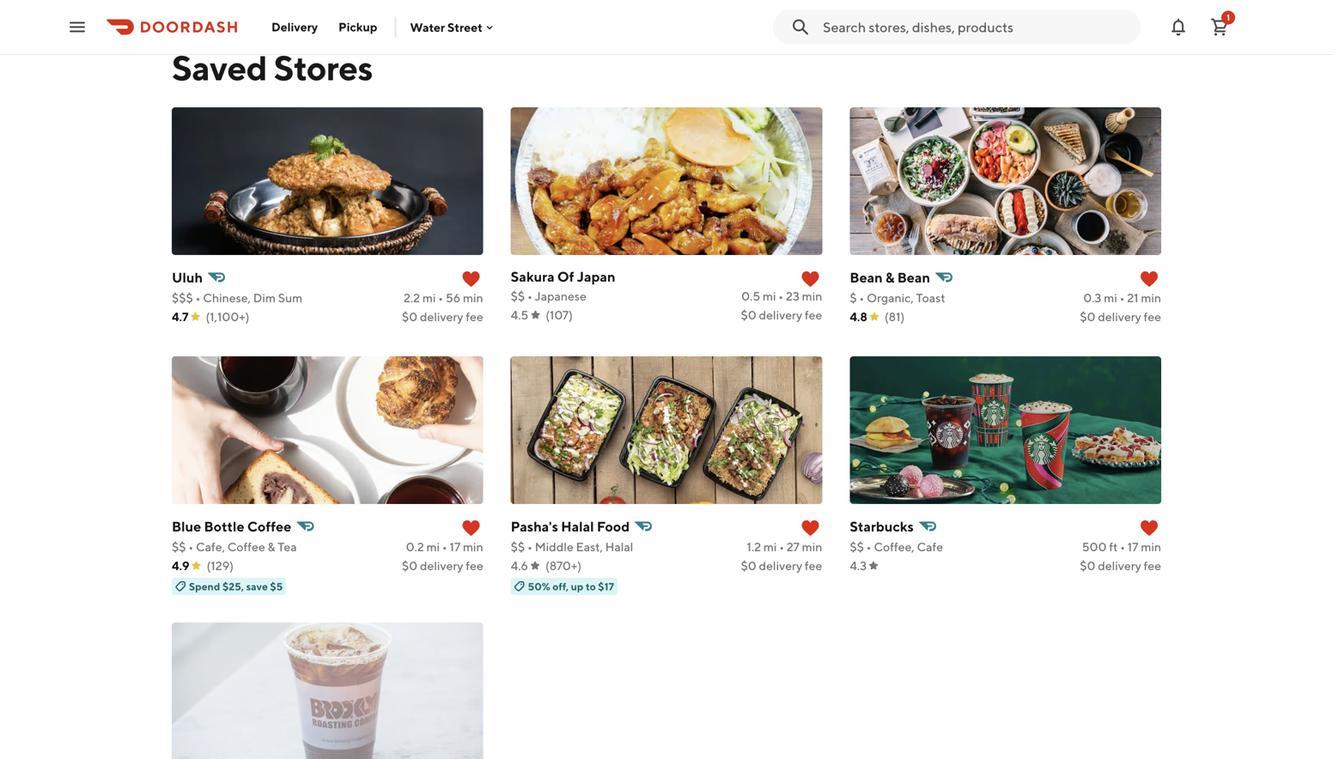 Task type: vqa. For each thing, say whether or not it's contained in the screenshot.
bottommost 2 photos
no



Task type: locate. For each thing, give the bounding box(es) containing it.
delivery for starbucks
[[1098, 559, 1141, 573]]

click to remove this store from your saved list image up "1.2 mi • 27 min"
[[800, 518, 821, 539]]

cafe
[[917, 540, 943, 554]]

2.2
[[404, 291, 420, 305]]

0 horizontal spatial 17
[[450, 540, 461, 554]]

& up organic,
[[885, 269, 894, 286]]

(1,100+)
[[206, 310, 249, 324]]

halal down the 'food'
[[605, 540, 633, 554]]

$​0 down 1.2
[[741, 559, 756, 573]]

min right ft
[[1141, 540, 1161, 554]]

$​0 delivery fee
[[741, 308, 822, 322], [402, 310, 483, 324], [1080, 310, 1161, 324], [402, 559, 483, 573], [741, 559, 822, 573], [1080, 559, 1161, 573]]

click to remove this store from your saved list image for uluh
[[461, 269, 482, 289]]

mi for coffee
[[426, 540, 440, 554]]

$​0 delivery fee down 2.2 mi • 56 min
[[402, 310, 483, 324]]

$​0 down 0.2
[[402, 559, 418, 573]]

bean & bean
[[850, 269, 930, 286]]

1 vertical spatial halal
[[605, 540, 633, 554]]

click to remove this store from your saved list image
[[461, 269, 482, 289], [1139, 269, 1160, 289], [461, 518, 482, 539]]

bean up $
[[850, 269, 883, 286]]

street
[[447, 20, 483, 34]]

min for pasha's halal food
[[802, 540, 822, 554]]

delivery down 0.3 mi • 21 min
[[1098, 310, 1141, 324]]

23
[[786, 289, 800, 303]]

fee down 0.3 mi • 21 min
[[1144, 310, 1161, 324]]

fee down 500 ft • 17 min
[[1144, 559, 1161, 573]]

$​0 delivery fee down the "0.2 mi • 17 min"
[[402, 559, 483, 573]]

$$ • japanese
[[511, 289, 586, 303]]

saved
[[172, 47, 267, 88]]

(107)
[[546, 308, 573, 322]]

fee
[[805, 308, 822, 322], [466, 310, 483, 324], [1144, 310, 1161, 324], [466, 559, 483, 573], [805, 559, 822, 573], [1144, 559, 1161, 573]]

0 horizontal spatial bean
[[850, 269, 883, 286]]

1 vertical spatial &
[[268, 540, 275, 554]]

0 vertical spatial &
[[885, 269, 894, 286]]

fee down 2.2 mi • 56 min
[[466, 310, 483, 324]]

mi right 0.5
[[763, 289, 776, 303]]

50%
[[528, 581, 550, 593]]

delivery down 2.2 mi • 56 min
[[420, 310, 463, 324]]

0.5 mi • 23 min
[[741, 289, 822, 303]]

$​0 down the 0.3
[[1080, 310, 1095, 324]]

• left 56
[[438, 291, 443, 305]]

2.2 mi • 56 min
[[404, 291, 483, 305]]

bean
[[850, 269, 883, 286], [897, 269, 930, 286]]

$$ • coffee, cafe
[[850, 540, 943, 554]]

min right 21
[[1141, 291, 1161, 305]]

click to remove this store from your saved list image up the "0.2 mi • 17 min"
[[461, 518, 482, 539]]

$​0
[[741, 308, 756, 322], [402, 310, 418, 324], [1080, 310, 1095, 324], [402, 559, 418, 573], [741, 559, 756, 573], [1080, 559, 1095, 573]]

open menu image
[[67, 17, 88, 37]]

min
[[802, 289, 822, 303], [463, 291, 483, 305], [1141, 291, 1161, 305], [463, 540, 483, 554], [802, 540, 822, 554], [1141, 540, 1161, 554]]

blue bottle coffee
[[172, 518, 291, 535]]

coffee down blue bottle coffee
[[227, 540, 265, 554]]

click to remove this store from your saved list image up 500 ft • 17 min
[[1139, 518, 1160, 539]]

4 items, open order cart image
[[1209, 17, 1230, 37]]

1 horizontal spatial 17
[[1128, 540, 1139, 554]]

&
[[885, 269, 894, 286], [268, 540, 275, 554]]

of
[[557, 268, 574, 285]]

$​0 delivery fee down 0.3 mi • 21 min
[[1080, 310, 1161, 324]]

spend $25, save $5
[[189, 581, 283, 593]]

uluh
[[172, 269, 203, 286]]

$​0 delivery fee for blue bottle coffee
[[402, 559, 483, 573]]

0 vertical spatial coffee
[[247, 518, 291, 535]]

halal up '$$ • middle east, halal'
[[561, 518, 594, 535]]

fee down "1.2 mi • 27 min"
[[805, 559, 822, 573]]

pickup
[[338, 20, 377, 34]]

$​0 delivery fee for uluh
[[402, 310, 483, 324]]

fee down the "0.2 mi • 17 min"
[[466, 559, 483, 573]]

0.2
[[406, 540, 424, 554]]

$17
[[598, 581, 614, 593]]

4.6
[[511, 559, 528, 573]]

$$$ • chinese, dim sum
[[172, 291, 302, 305]]

17
[[450, 540, 461, 554], [1128, 540, 1139, 554]]

• right $
[[859, 291, 864, 305]]

click to remove this store from your saved list image
[[800, 269, 821, 289], [800, 518, 821, 539], [1139, 518, 1160, 539]]

bean up $ • organic, toast
[[897, 269, 930, 286]]

17 for starbucks
[[1128, 540, 1139, 554]]

17 right ft
[[1128, 540, 1139, 554]]

17 right 0.2
[[450, 540, 461, 554]]

stores
[[274, 47, 373, 88]]

min right 56
[[463, 291, 483, 305]]

coffee
[[247, 518, 291, 535], [227, 540, 265, 554]]

delivery down "1.2 mi • 27 min"
[[759, 559, 802, 573]]

halal
[[561, 518, 594, 535], [605, 540, 633, 554]]

• up 4.3
[[866, 540, 871, 554]]

delivery down 500 ft • 17 min
[[1098, 559, 1141, 573]]

$​0 delivery fee down 500 ft • 17 min
[[1080, 559, 1161, 573]]

0 horizontal spatial &
[[268, 540, 275, 554]]

water
[[410, 20, 445, 34]]

min right 27 at the bottom of page
[[802, 540, 822, 554]]

27
[[787, 540, 800, 554]]

mi
[[763, 289, 776, 303], [422, 291, 436, 305], [1104, 291, 1117, 305], [426, 540, 440, 554], [763, 540, 777, 554]]

pickup button
[[328, 13, 388, 41]]

$$ up 4.9 on the left
[[172, 540, 186, 554]]

$$ • cafe, coffee & tea
[[172, 540, 297, 554]]

0.3
[[1083, 291, 1101, 305]]

delivery down the "0.2 mi • 17 min"
[[420, 559, 463, 573]]

min for uluh
[[463, 291, 483, 305]]

$​0 down 2.2
[[402, 310, 418, 324]]

$$ up 4.3
[[850, 540, 864, 554]]

$​0 down 500 at right bottom
[[1080, 559, 1095, 573]]

• down sakura
[[527, 289, 532, 303]]

$$
[[511, 289, 525, 303], [172, 540, 186, 554], [511, 540, 525, 554], [850, 540, 864, 554]]

1 17 from the left
[[450, 540, 461, 554]]

$$ • middle east, halal
[[511, 540, 633, 554]]

$$ up 4.6
[[511, 540, 525, 554]]

click to remove this store from your saved list image up 0.3 mi • 21 min
[[1139, 269, 1160, 289]]

saved stores
[[172, 47, 373, 88]]

delivery for uluh
[[420, 310, 463, 324]]

middle
[[535, 540, 574, 554]]

pasha's
[[511, 518, 558, 535]]

& left tea
[[268, 540, 275, 554]]

mi right the 0.3
[[1104, 291, 1117, 305]]

mi right 1.2
[[763, 540, 777, 554]]

coffee up tea
[[247, 518, 291, 535]]

delivery
[[759, 308, 802, 322], [420, 310, 463, 324], [1098, 310, 1141, 324], [420, 559, 463, 573], [759, 559, 802, 573], [1098, 559, 1141, 573]]

(81)
[[885, 310, 905, 324]]

japanese
[[535, 289, 586, 303]]

$​0 for pasha's halal food
[[741, 559, 756, 573]]

ft
[[1109, 540, 1118, 554]]

sum
[[278, 291, 302, 305]]

$​0 for uluh
[[402, 310, 418, 324]]

mi right 0.2
[[426, 540, 440, 554]]

spend
[[189, 581, 220, 593]]

fee for blue bottle coffee
[[466, 559, 483, 573]]

4.7
[[172, 310, 189, 324]]

1 vertical spatial coffee
[[227, 540, 265, 554]]

0 vertical spatial halal
[[561, 518, 594, 535]]

•
[[527, 289, 532, 303], [778, 289, 783, 303], [195, 291, 201, 305], [438, 291, 443, 305], [859, 291, 864, 305], [1120, 291, 1125, 305], [188, 540, 193, 554], [442, 540, 447, 554], [527, 540, 532, 554], [779, 540, 784, 554], [866, 540, 871, 554], [1120, 540, 1125, 554]]

delivery for bean & bean
[[1098, 310, 1141, 324]]

$$ up 4.5
[[511, 289, 525, 303]]

(129)
[[207, 559, 234, 573]]

min right 0.2
[[463, 540, 483, 554]]

2 17 from the left
[[1128, 540, 1139, 554]]

click to remove this store from your saved list image up 2.2 mi • 56 min
[[461, 269, 482, 289]]

starbucks
[[850, 518, 914, 535]]

1
[[1227, 12, 1230, 22]]

1 horizontal spatial bean
[[897, 269, 930, 286]]

$$$
[[172, 291, 193, 305]]

fee down 0.5 mi • 23 min
[[805, 308, 822, 322]]

1 button
[[1202, 10, 1237, 44]]

$​0 delivery fee down "1.2 mi • 27 min"
[[741, 559, 822, 573]]

delivery down 0.5 mi • 23 min
[[759, 308, 802, 322]]

• left 21
[[1120, 291, 1125, 305]]

$​0 for bean & bean
[[1080, 310, 1095, 324]]



Task type: describe. For each thing, give the bounding box(es) containing it.
blue
[[172, 518, 201, 535]]

1.2
[[747, 540, 761, 554]]

east,
[[576, 540, 603, 554]]

$ • organic, toast
[[850, 291, 945, 305]]

$25,
[[222, 581, 244, 593]]

4.5
[[511, 308, 528, 322]]

toast
[[916, 291, 945, 305]]

• left 27 at the bottom of page
[[779, 540, 784, 554]]

water street button
[[410, 20, 496, 34]]

organic,
[[867, 291, 914, 305]]

to
[[586, 581, 596, 593]]

$​0 delivery fee for bean & bean
[[1080, 310, 1161, 324]]

0 horizontal spatial halal
[[561, 518, 594, 535]]

1 horizontal spatial &
[[885, 269, 894, 286]]

click to remove this store from your saved list image for starbucks
[[1139, 518, 1160, 539]]

delivery button
[[261, 13, 328, 41]]

$5
[[270, 581, 283, 593]]

$$ for pasha's halal food
[[511, 540, 525, 554]]

food
[[597, 518, 630, 535]]

2 bean from the left
[[897, 269, 930, 286]]

min for starbucks
[[1141, 540, 1161, 554]]

$​0 down 0.5
[[741, 308, 756, 322]]

notification bell image
[[1168, 17, 1189, 37]]

bottle
[[204, 518, 244, 535]]

min for bean & bean
[[1141, 291, 1161, 305]]

delivery
[[271, 20, 318, 34]]

mi right 2.2
[[422, 291, 436, 305]]

21
[[1127, 291, 1139, 305]]

min for blue bottle coffee
[[463, 540, 483, 554]]

• right 0.2
[[442, 540, 447, 554]]

$​0 for starbucks
[[1080, 559, 1095, 573]]

50% off, up to $17
[[528, 581, 614, 593]]

cafe,
[[196, 540, 225, 554]]

water street
[[410, 20, 483, 34]]

click to remove this store from your saved list image right 23
[[800, 269, 821, 289]]

$​0 delivery fee for pasha's halal food
[[741, 559, 822, 573]]

click to remove this store from your saved list image for blue bottle coffee
[[461, 518, 482, 539]]

sakura of japan
[[511, 268, 615, 285]]

tea
[[278, 540, 297, 554]]

pasha's halal food
[[511, 518, 630, 535]]

1 horizontal spatial halal
[[605, 540, 633, 554]]

click to remove this store from your saved list image for pasha's halal food
[[800, 518, 821, 539]]

$$ for starbucks
[[850, 540, 864, 554]]

500 ft • 17 min
[[1082, 540, 1161, 554]]

0.5
[[741, 289, 760, 303]]

sakura
[[511, 268, 555, 285]]

mi for bean
[[1104, 291, 1117, 305]]

$​0 delivery fee for starbucks
[[1080, 559, 1161, 573]]

coffee,
[[874, 540, 914, 554]]

$​0 delivery fee down 0.5 mi • 23 min
[[741, 308, 822, 322]]

dim
[[253, 291, 276, 305]]

click to remove this store from your saved list image for bean & bean
[[1139, 269, 1160, 289]]

• right ft
[[1120, 540, 1125, 554]]

fee for starbucks
[[1144, 559, 1161, 573]]

$​0 for blue bottle coffee
[[402, 559, 418, 573]]

min right 23
[[802, 289, 822, 303]]

Store search: begin typing to search for stores available on DoorDash text field
[[823, 18, 1130, 37]]

56
[[446, 291, 461, 305]]

delivery for blue bottle coffee
[[420, 559, 463, 573]]

fee for pasha's halal food
[[805, 559, 822, 573]]

• down pasha's
[[527, 540, 532, 554]]

chinese,
[[203, 291, 251, 305]]

$
[[850, 291, 857, 305]]

4.9
[[172, 559, 190, 573]]

500
[[1082, 540, 1107, 554]]

• right $$$ in the left of the page
[[195, 291, 201, 305]]

4.8
[[850, 310, 867, 324]]

• left 23
[[778, 289, 783, 303]]

$$ for blue bottle coffee
[[172, 540, 186, 554]]

fee for uluh
[[466, 310, 483, 324]]

mi for food
[[763, 540, 777, 554]]

0.2 mi • 17 min
[[406, 540, 483, 554]]

(870+)
[[545, 559, 581, 573]]

save
[[246, 581, 268, 593]]

delivery for pasha's halal food
[[759, 559, 802, 573]]

1.2 mi • 27 min
[[747, 540, 822, 554]]

1 bean from the left
[[850, 269, 883, 286]]

off,
[[552, 581, 569, 593]]

4.3
[[850, 559, 867, 573]]

0.3 mi • 21 min
[[1083, 291, 1161, 305]]

17 for blue bottle coffee
[[450, 540, 461, 554]]

japan
[[577, 268, 615, 285]]

up
[[571, 581, 583, 593]]

• left cafe,
[[188, 540, 193, 554]]

fee for bean & bean
[[1144, 310, 1161, 324]]



